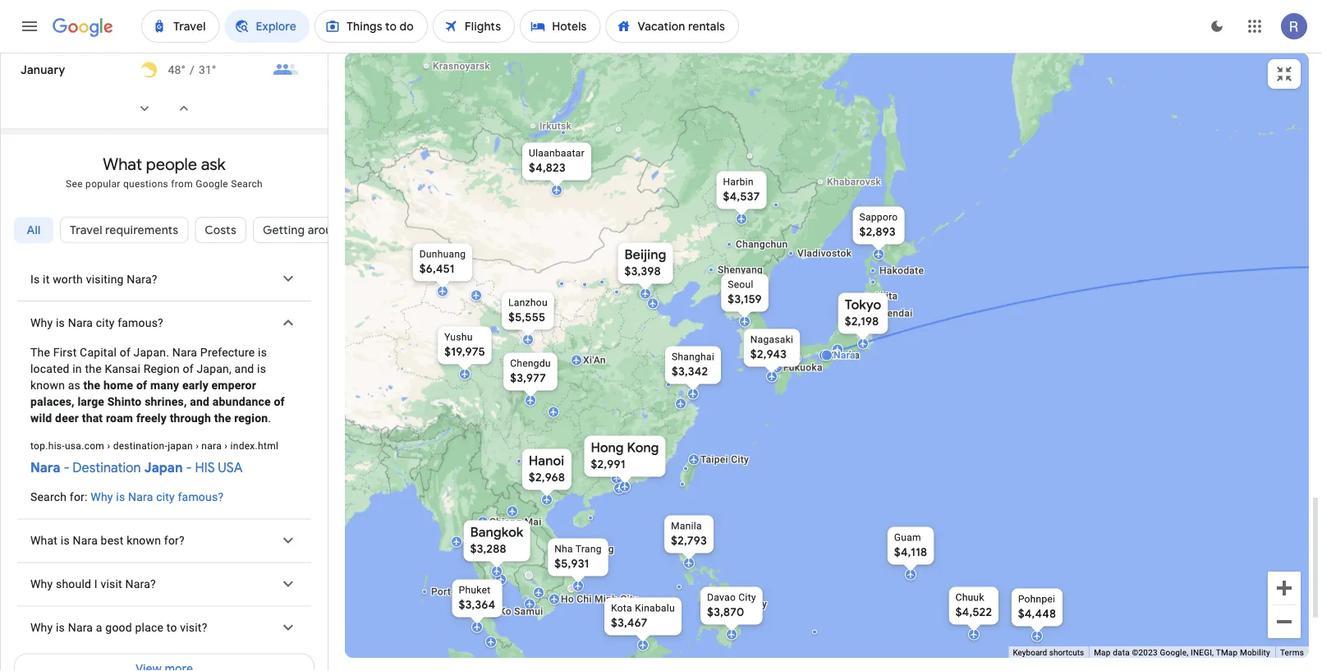 Task type: vqa. For each thing, say whether or not it's contained in the screenshot.
the Dunhuang $6,451
yes



Task type: describe. For each thing, give the bounding box(es) containing it.
known inside the first capital of japan. nara prefecture is located in the kansai region of japan, and is known as
[[30, 378, 65, 392]]

famous? inside 'dropdown button'
[[118, 316, 163, 329]]

ulaanbaatar $4,823
[[529, 147, 585, 175]]

$5,555
[[509, 310, 546, 325]]

lanzhou
[[509, 297, 548, 309]]

3342 US dollars text field
[[672, 364, 709, 379]]

48° / 31°
[[168, 63, 217, 76]]

a
[[96, 621, 102, 635]]

what people ask see popular questions from google search
[[66, 154, 263, 190]]

4118 US dollars text field
[[895, 545, 928, 560]]

people
[[146, 154, 197, 175]]

4448 US dollars text field
[[1019, 607, 1057, 622]]

keyboard
[[1013, 648, 1048, 658]]

5931 US dollars text field
[[555, 557, 590, 571]]

city for taipei city
[[731, 454, 749, 465]]

2198 US dollars text field
[[845, 314, 879, 329]]

$4,118
[[895, 545, 928, 560]]

1 - from the left
[[64, 459, 69, 476]]

bangkok $3,288
[[470, 524, 524, 557]]

all
[[27, 223, 41, 237]]

abundance
[[213, 395, 271, 408]]

i
[[94, 578, 98, 591]]

davao city $3,870
[[708, 592, 757, 620]]

good
[[105, 621, 132, 635]]

loading results progress bar
[[0, 53, 1323, 56]]

guam $4,118
[[895, 532, 928, 560]]

kinabalu
[[635, 603, 675, 614]]

3398 US dollars text field
[[625, 264, 661, 279]]

krasnoyarsk
[[433, 60, 490, 72]]

ko samui
[[500, 606, 544, 617]]

$2,968
[[529, 470, 565, 485]]

$2,943
[[751, 347, 787, 362]]

for?
[[164, 534, 185, 548]]

4823 US dollars text field
[[529, 161, 566, 175]]

19975 US dollars text field
[[445, 345, 485, 359]]

why should i visit nara?
[[30, 578, 156, 591]]

pohnpei $4,448
[[1019, 594, 1057, 622]]

$19,975
[[445, 345, 485, 359]]

chuuk $4,522
[[956, 592, 993, 620]]

palaces,
[[30, 395, 75, 408]]

$2,991
[[591, 457, 626, 472]]

port
[[431, 586, 451, 598]]

around
[[308, 223, 346, 237]]

in
[[73, 362, 82, 375]]

terms
[[1281, 648, 1305, 658]]

nha trang $5,931
[[555, 544, 602, 571]]

nang
[[590, 544, 615, 555]]

the first capital of japan. nara prefecture is located in the kansai region of japan, and is known as
[[30, 345, 267, 392]]

yangon
[[463, 536, 498, 548]]

4537 US dollars text field
[[723, 189, 760, 204]]

travel requirements button
[[60, 210, 188, 250]]

search for: why is nara city famous?
[[30, 490, 224, 504]]

search inside the all tab panel
[[30, 490, 67, 504]]

is right the prefecture
[[258, 345, 267, 359]]

hakodate
[[880, 265, 925, 276]]

travel
[[70, 223, 102, 237]]

next month image
[[125, 89, 164, 128]]

nagasaki $2,943
[[751, 334, 794, 362]]

$2,793
[[671, 534, 707, 548]]

nara inside the "map" region
[[834, 350, 856, 361]]

and inside the home of many early emperor palaces, large shinto shrines, and abundance of wild deer that roam freely through the region
[[190, 395, 210, 408]]

$3,467
[[611, 616, 648, 631]]

3 › from the left
[[225, 440, 228, 452]]

ask
[[201, 154, 226, 175]]

top.his-usa.com › destination-japan › nara › index.html nara - destination japan - his usa
[[30, 440, 279, 476]]

located
[[30, 362, 70, 375]]

irkutsk
[[540, 120, 572, 132]]

region containing - destination
[[1, 258, 328, 649]]

terms link
[[1281, 648, 1305, 658]]

phuket
[[459, 585, 491, 596]]

city inside why is nara city famous? 'dropdown button'
[[96, 316, 115, 329]]

shortcuts
[[1050, 648, 1085, 658]]

hong kong $2,991
[[591, 440, 659, 472]]

search inside what people ask see popular questions from google search
[[231, 178, 263, 190]]

2 vertical spatial the
[[214, 411, 231, 425]]

travel requirements
[[70, 223, 179, 237]]

kota kinabalu $3,467
[[611, 603, 675, 631]]

partly cloudy image
[[141, 62, 157, 78]]

why for why should i visit nara?
[[30, 578, 53, 591]]

chiang mai
[[490, 516, 542, 528]]

why for why is nara city famous?
[[30, 316, 53, 329]]

changchun
[[736, 239, 788, 250]]

city right minh
[[621, 594, 639, 605]]

city for davao city $3,870
[[739, 592, 757, 603]]

akita
[[874, 290, 898, 302]]

top.his-
[[30, 440, 65, 452]]

2943 US dollars text field
[[751, 347, 787, 362]]

cebu city
[[723, 599, 768, 610]]

$4,823
[[529, 161, 566, 175]]

is
[[30, 272, 40, 286]]

why is nara city famous? button
[[17, 302, 311, 344]]

phuket $3,364
[[459, 585, 496, 613]]

$5,931
[[555, 557, 590, 571]]

is it worth visiting nara?
[[30, 272, 157, 286]]

2793 US dollars text field
[[671, 534, 707, 548]]

and inside the first capital of japan. nara prefecture is located in the kansai region of japan, and is known as
[[235, 362, 254, 375]]

the
[[30, 345, 50, 359]]

shrines,
[[145, 395, 187, 408]]

6451 US dollars text field
[[420, 262, 455, 276]]

port blair
[[431, 586, 475, 598]]

visit
[[101, 578, 122, 591]]

1 vertical spatial the
[[83, 378, 101, 392]]

kunming
[[526, 456, 567, 467]]

sapporo $2,893
[[860, 212, 898, 240]]

3977 US dollars text field
[[510, 371, 546, 386]]

seoul
[[728, 279, 754, 290]]

his
[[195, 459, 215, 476]]

to
[[167, 621, 177, 635]]

hong
[[591, 440, 624, 456]]

$3,159
[[728, 292, 762, 307]]

ko
[[500, 606, 512, 617]]

japan
[[144, 459, 183, 476]]

nara inside "dropdown button"
[[68, 621, 93, 635]]

5555 US dollars text field
[[509, 310, 546, 325]]



Task type: locate. For each thing, give the bounding box(es) containing it.
why right for:
[[91, 490, 113, 504]]

the home of many early emperor palaces, large shinto shrines, and abundance of wild deer that roam freely through the region
[[30, 378, 285, 425]]

0 vertical spatial what
[[103, 154, 142, 175]]

nara? for is it worth visiting nara?
[[127, 272, 157, 286]]

chengdu
[[510, 358, 551, 369]]

3364 US dollars text field
[[459, 598, 496, 613]]

nara? right visiting
[[127, 272, 157, 286]]

0 vertical spatial search
[[231, 178, 263, 190]]

$3,364
[[459, 598, 496, 613]]

large
[[78, 395, 104, 408]]

main menu image
[[20, 16, 39, 36]]

what inside dropdown button
[[30, 534, 58, 548]]

nha
[[555, 544, 573, 555]]

yushu
[[445, 332, 473, 343]]

visiting
[[86, 272, 124, 286]]

nara
[[202, 440, 222, 452]]

famous? up the "japan." at the left
[[118, 316, 163, 329]]

all button
[[14, 210, 53, 250]]

map region
[[189, 0, 1323, 671]]

1 horizontal spatial known
[[127, 534, 161, 548]]

destination
[[73, 459, 141, 476]]

sapporo
[[860, 212, 898, 223]]

nara left 'best'
[[73, 534, 98, 548]]

vladivostok
[[798, 248, 852, 259]]

search right google on the left of the page
[[231, 178, 263, 190]]

2968 US dollars text field
[[529, 470, 565, 485]]

$4,448
[[1019, 607, 1057, 622]]

the inside the first capital of japan. nara prefecture is located in the kansai region of japan, and is known as
[[85, 362, 102, 375]]

› right nara
[[225, 440, 228, 452]]

shanghai $3,342
[[672, 351, 715, 379]]

is up first
[[56, 316, 65, 329]]

2 › from the left
[[196, 440, 199, 452]]

famous? down his
[[178, 490, 224, 504]]

3467 US dollars text field
[[611, 616, 648, 631]]

tab list
[[1, 210, 356, 264]]

1 › from the left
[[107, 440, 110, 452]]

why for why is nara a good place to visit?
[[30, 621, 53, 635]]

da
[[575, 544, 587, 555]]

city up capital
[[96, 316, 115, 329]]

known left the for?
[[127, 534, 161, 548]]

2991 US dollars text field
[[591, 457, 626, 472]]

states)
[[156, 644, 194, 659]]

pohnpei
[[1019, 594, 1056, 605]]

nara? for why should i visit nara?
[[125, 578, 156, 591]]

› left nara
[[196, 440, 199, 452]]

lanzhou $5,555
[[509, 297, 548, 325]]

visit?
[[180, 621, 207, 635]]

1 vertical spatial and
[[190, 395, 210, 408]]

beijing $3,398
[[625, 246, 667, 279]]

dunhuang $6,451
[[420, 249, 466, 276]]

0 horizontal spatial -
[[64, 459, 69, 476]]

and up emperor at the left bottom of page
[[235, 362, 254, 375]]

usd
[[252, 644, 275, 659]]

chi
[[577, 594, 592, 605]]

1 horizontal spatial city
[[156, 490, 175, 504]]

of left many
[[136, 378, 147, 392]]

previous month image
[[164, 89, 204, 128]]

what for is
[[30, 534, 58, 548]]

city right cebu
[[749, 599, 768, 610]]

nara inside top.his-usa.com › destination-japan › nara › index.html nara - destination japan - his usa
[[30, 459, 60, 476]]

nara up first
[[68, 316, 93, 329]]

1 horizontal spatial search
[[231, 178, 263, 190]]

1 horizontal spatial -
[[186, 459, 192, 476]]

nara inside dropdown button
[[73, 534, 98, 548]]

3159 US dollars text field
[[728, 292, 762, 307]]

0 horizontal spatial famous?
[[118, 316, 163, 329]]

1 vertical spatial city
[[156, 490, 175, 504]]

known down located
[[30, 378, 65, 392]]

is left "a"
[[56, 621, 65, 635]]

all tab panel
[[1, 258, 328, 671]]

getting around button
[[253, 210, 356, 250]]

1 vertical spatial search
[[30, 490, 67, 504]]

city down japan
[[156, 490, 175, 504]]

nara inside 'dropdown button'
[[68, 316, 93, 329]]

city right davao
[[739, 592, 757, 603]]

through
[[170, 411, 211, 425]]

nara inside the first capital of japan. nara prefecture is located in the kansai region of japan, and is known as
[[172, 345, 197, 359]]

davao
[[708, 592, 736, 603]]

japan,
[[197, 362, 232, 375]]

cebu
[[723, 599, 747, 610]]

is inside "dropdown button"
[[56, 621, 65, 635]]

3288 US dollars text field
[[470, 542, 507, 557]]

0 horizontal spatial city
[[96, 316, 115, 329]]

that
[[82, 411, 103, 425]]

harbin $4,537
[[723, 176, 760, 204]]

› up destination
[[107, 440, 110, 452]]

why inside "dropdown button"
[[30, 621, 53, 635]]

is inside dropdown button
[[61, 534, 70, 548]]

0 vertical spatial and
[[235, 362, 254, 375]]

0 horizontal spatial what
[[30, 534, 58, 548]]

0 horizontal spatial known
[[30, 378, 65, 392]]

many
[[150, 378, 179, 392]]

- down usa.com
[[64, 459, 69, 476]]

1 vertical spatial known
[[127, 534, 161, 548]]

nara
[[68, 316, 93, 329], [172, 345, 197, 359], [834, 350, 856, 361], [30, 459, 60, 476], [128, 490, 153, 504], [73, 534, 98, 548], [68, 621, 93, 635]]

why inside dropdown button
[[30, 578, 53, 591]]

nara left "a"
[[68, 621, 93, 635]]

nara down japan
[[128, 490, 153, 504]]

why up the
[[30, 316, 53, 329]]

the up large
[[83, 378, 101, 392]]

osaka
[[831, 350, 860, 361]]

it
[[43, 272, 50, 286]]

why is nara a good place to visit? button
[[17, 607, 311, 649]]

/
[[190, 63, 195, 76]]

xi'an
[[583, 355, 606, 366]]

0 horizontal spatial search
[[30, 490, 67, 504]]

is inside 'dropdown button'
[[56, 316, 65, 329]]

city for cebu city
[[749, 599, 768, 610]]

usa
[[218, 459, 243, 476]]

is down destination
[[116, 490, 125, 504]]

known inside dropdown button
[[127, 534, 161, 548]]

change appearance image
[[1198, 7, 1237, 46]]

english (united states) button
[[41, 638, 207, 665]]

sendai
[[882, 308, 913, 319]]

hanoi
[[529, 453, 565, 470]]

0 vertical spatial known
[[30, 378, 65, 392]]

1 vertical spatial what
[[30, 534, 58, 548]]

fukuoka
[[784, 362, 823, 373]]

0 vertical spatial nara?
[[127, 272, 157, 286]]

1 vertical spatial famous?
[[178, 490, 224, 504]]

view smaller map image
[[1275, 64, 1295, 84]]

0 vertical spatial city
[[96, 316, 115, 329]]

tab list containing all
[[1, 210, 356, 264]]

index.html
[[230, 440, 279, 452]]

1 horizontal spatial famous?
[[178, 490, 224, 504]]

(united
[[114, 644, 154, 659]]

place
[[135, 621, 164, 635]]

taipei city
[[701, 454, 749, 465]]

yushu $19,975
[[445, 332, 485, 359]]

0 vertical spatial famous?
[[118, 316, 163, 329]]

of right the abundance
[[274, 395, 285, 408]]

what inside what people ask see popular questions from google search
[[103, 154, 142, 175]]

4522 US dollars text field
[[956, 605, 993, 620]]

what for people
[[103, 154, 142, 175]]

2893 US dollars text field
[[860, 225, 896, 240]]

best
[[101, 534, 124, 548]]

english (united states)
[[72, 644, 194, 659]]

the right in
[[85, 362, 102, 375]]

chuuk
[[956, 592, 985, 603]]

1 vertical spatial nara?
[[125, 578, 156, 591]]

is up the abundance
[[257, 362, 266, 375]]

0 vertical spatial the
[[85, 362, 102, 375]]

the down the abundance
[[214, 411, 231, 425]]

worth
[[53, 272, 83, 286]]

ho
[[561, 594, 574, 605]]

map
[[1095, 648, 1111, 658]]

tokyo $2,198
[[845, 297, 882, 329]]

google
[[196, 178, 228, 190]]

and down early
[[190, 395, 210, 408]]

of up early
[[183, 362, 194, 375]]

japan.
[[134, 345, 169, 359]]

english
[[72, 644, 111, 659]]

of up kansai at bottom
[[120, 345, 131, 359]]

search left for:
[[30, 490, 67, 504]]

$6,451
[[420, 262, 455, 276]]

2 - from the left
[[186, 459, 192, 476]]

1 horizontal spatial and
[[235, 362, 254, 375]]

somewhat busy image
[[273, 57, 299, 83]]

first
[[53, 345, 77, 359]]

why left "a"
[[30, 621, 53, 635]]

nara down top.his-
[[30, 459, 60, 476]]

nara up region
[[172, 345, 197, 359]]

0 horizontal spatial and
[[190, 395, 210, 408]]

wild
[[30, 411, 52, 425]]

1 horizontal spatial ›
[[196, 440, 199, 452]]

the
[[85, 362, 102, 375], [83, 378, 101, 392], [214, 411, 231, 425]]

is up should
[[61, 534, 70, 548]]

city right taipei
[[731, 454, 749, 465]]

what is nara best known for? button
[[17, 520, 311, 562]]

nara?
[[127, 272, 157, 286], [125, 578, 156, 591]]

nara down 2198 us dollars text field
[[834, 350, 856, 361]]

map data ©2023 google, inegi, tmap mobility
[[1095, 648, 1271, 658]]

what up popular
[[103, 154, 142, 175]]

why should i visit nara? button
[[17, 563, 311, 606]]

3870 US dollars text field
[[708, 605, 745, 620]]

famous?
[[118, 316, 163, 329], [178, 490, 224, 504]]

why inside 'dropdown button'
[[30, 316, 53, 329]]

getting
[[263, 223, 305, 237]]

0 horizontal spatial ›
[[107, 440, 110, 452]]

city inside davao city $3,870
[[739, 592, 757, 603]]

- left his
[[186, 459, 192, 476]]

bangkok
[[470, 524, 524, 541]]

what is nara best known for?
[[30, 534, 185, 548]]

.
[[268, 411, 271, 425]]

2 horizontal spatial ›
[[225, 440, 228, 452]]

seoul $3,159
[[728, 279, 762, 307]]

why left should
[[30, 578, 53, 591]]

1 horizontal spatial what
[[103, 154, 142, 175]]

prefecture
[[200, 345, 255, 359]]

what up should
[[30, 534, 58, 548]]

$3,288
[[470, 542, 507, 557]]

nara? right visit at the left of the page
[[125, 578, 156, 591]]

region
[[1, 258, 328, 649]]

region
[[234, 411, 268, 425]]

roam
[[106, 411, 133, 425]]

kota
[[611, 603, 633, 614]]



